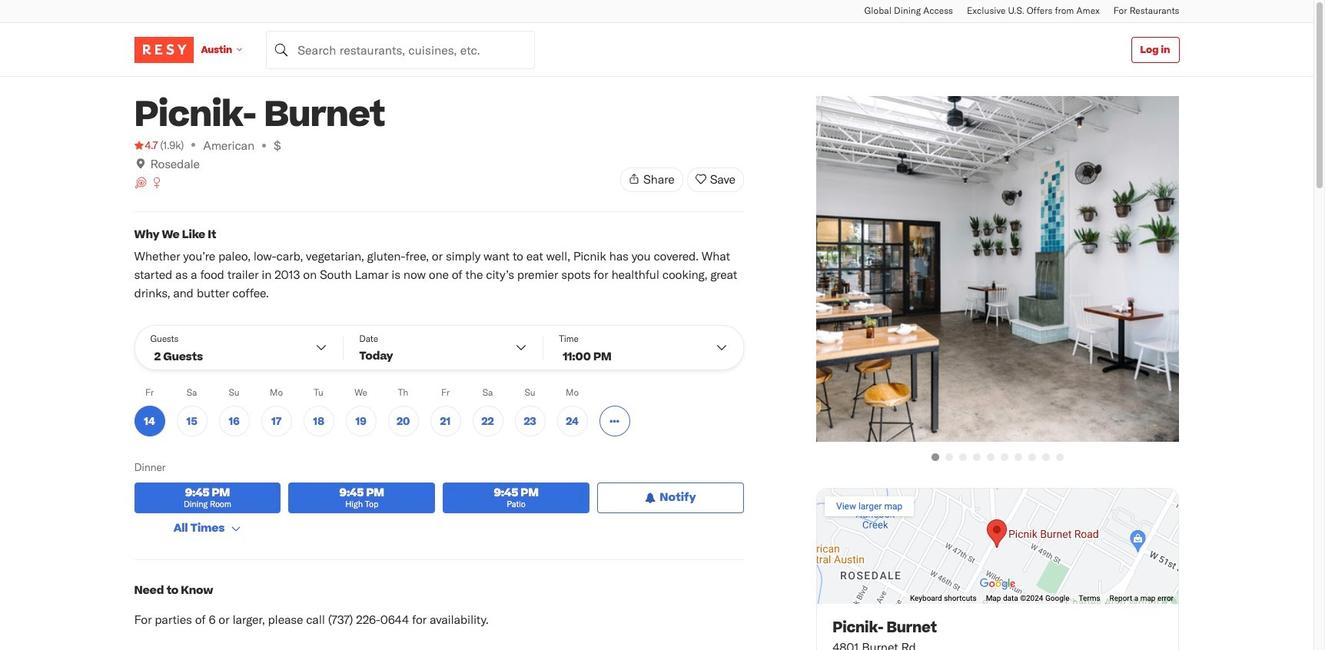 Task type: vqa. For each thing, say whether or not it's contained in the screenshot.
4.8 out of 5 stars image at top left
no



Task type: locate. For each thing, give the bounding box(es) containing it.
None field
[[266, 30, 535, 69]]

4.7 out of 5 stars image
[[134, 138, 158, 153]]

Search restaurants, cuisines, etc. text field
[[266, 30, 535, 69]]



